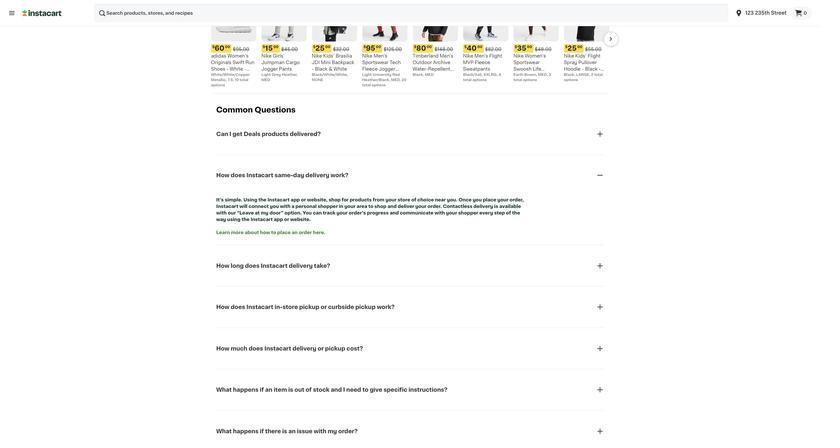 Task type: describe. For each thing, give the bounding box(es) containing it.
instacart inside how does instacart in-store pickup or curbside pickup work? dropdown button
[[247, 305, 273, 310]]

options inside "earth brown, med, 3 total options"
[[523, 78, 537, 82]]

$ for adidas women's originals swift run shoes - white - size 7.5 m
[[212, 45, 215, 49]]

35
[[517, 45, 527, 52]]

step
[[494, 211, 505, 216]]

jacket,
[[428, 73, 445, 78]]

00 for $95.00
[[225, 45, 230, 49]]

1 horizontal spatial you
[[473, 198, 482, 202]]

med, inside "earth brown, med, 3 total options"
[[538, 73, 548, 77]]

happens for an
[[233, 388, 259, 393]]

1 vertical spatial shopper
[[458, 211, 479, 216]]

your right from
[[386, 198, 397, 202]]

white inside the adidas women's originals swift run shoes - white - size 7.5 m
[[230, 67, 243, 71]]

what for what happens if an item is out of stock and i need to give specific instructions?
[[216, 388, 232, 393]]

60
[[215, 45, 224, 52]]

0 vertical spatial work?
[[331, 173, 349, 178]]

00 for $48.00
[[527, 45, 532, 49]]

deals
[[244, 132, 261, 137]]

how long does instacart delivery take?
[[216, 264, 330, 269]]

$ 40 00
[[465, 45, 483, 52]]

0
[[804, 11, 807, 15]]

$60.00 original price: $95.00 element
[[211, 44, 256, 53]]

brasilia
[[336, 54, 352, 58]]

0 horizontal spatial the
[[242, 218, 250, 222]]

5 - from the left
[[599, 67, 601, 71]]

instacart inside how does instacart same-day delivery work? dropdown button
[[247, 173, 273, 178]]

0 vertical spatial and
[[388, 204, 397, 209]]

$125.00
[[384, 47, 402, 52]]

timberland men's outdoor archive water-repellent puffer jacket, medium
[[413, 54, 454, 85]]

cost?
[[347, 346, 363, 352]]

1 horizontal spatial is
[[288, 388, 293, 393]]

fleece for flight
[[475, 60, 491, 65]]

$ 35 00
[[515, 45, 532, 52]]

1 horizontal spatial pickup
[[325, 346, 345, 352]]

nike for nike women's sportswear swoosh life leggings, medium
[[514, 54, 524, 58]]

$95.00
[[233, 47, 249, 52]]

$ for nike women's sportswear swoosh life leggings, medium
[[515, 45, 517, 49]]

235th
[[755, 10, 770, 15]]

$35.00 original price: $48.00 element
[[514, 44, 559, 53]]

0 vertical spatial shop
[[329, 198, 341, 202]]

your up communicate
[[416, 204, 427, 209]]

light university red heather/black, med, 20 total options
[[362, 73, 407, 87]]

more
[[231, 231, 244, 235]]

how does instacart in-store pickup or curbside pickup work?
[[216, 305, 395, 310]]

$ for nike kids' flight spray pullover hoodie - black - 95c676 023
[[566, 45, 568, 49]]

1 vertical spatial i
[[343, 388, 345, 393]]

0 vertical spatial med
[[425, 73, 434, 77]]

light inside nike girls' jumpman cargo jogger pants light grey heather, med
[[262, 73, 271, 77]]

how
[[260, 231, 270, 235]]

common
[[216, 107, 253, 114]]

$40.00 original price: $82.00 element
[[463, 44, 509, 53]]

pullover
[[579, 60, 597, 65]]

instacart inside how much does instacart delivery or pickup cost? dropdown button
[[265, 346, 291, 352]]

tech
[[390, 60, 401, 65]]

place inside it's simple. using the instacart app or website, shop for products from your store of choice near you. once you place your order, instacart will connect you with a personal shopper in your area to shop and deliver your order. contactless delivery is available with our "leave at my door" option. you can track your order's progress and communicate with your shopper every step of the way using the instacart app or website.
[[483, 198, 497, 202]]

you.
[[447, 198, 458, 202]]

hoodie
[[564, 67, 581, 71]]

how for how much does instacart delivery or pickup cost?
[[216, 346, 230, 352]]

girls'
[[273, 54, 285, 58]]

at
[[255, 211, 260, 216]]

4
[[499, 73, 501, 77]]

in-
[[275, 305, 283, 310]]

1 vertical spatial you
[[270, 204, 279, 209]]

learn
[[216, 231, 230, 235]]

nike kids' brasilia jdi mini backpack - black & white black/white/white, none
[[312, 54, 355, 82]]

pants inside nike girls' jumpman cargo jogger pants light grey heather, med
[[279, 67, 292, 71]]

contactless
[[443, 204, 473, 209]]

what happens if an item is out of stock and i need to give specific instructions?
[[216, 388, 448, 393]]

will
[[240, 204, 248, 209]]

water-
[[413, 67, 428, 71]]

95
[[366, 45, 375, 52]]

123 235th street button
[[731, 4, 791, 22]]

here.
[[313, 231, 325, 235]]

out
[[295, 388, 304, 393]]

brown,
[[525, 73, 537, 77]]

long
[[231, 264, 244, 269]]

123 235th street button
[[735, 4, 787, 22]]

xxlrg,
[[484, 73, 498, 77]]

way
[[216, 218, 226, 222]]

there
[[265, 429, 281, 435]]

can i get deals products delivered? button
[[216, 122, 604, 146]]

delivery inside dropdown button
[[289, 264, 313, 269]]

white/white/copper metallic, 7.5, 10 total options
[[211, 73, 250, 87]]

with left a at the left top of page
[[280, 204, 291, 209]]

black, large, 2 total options
[[564, 73, 603, 82]]

men's inside 'nike men's flight mvp fleece sweatpants black/sail, xxlrg, 4 total options'
[[475, 54, 488, 58]]

of inside dropdown button
[[306, 388, 312, 393]]

in
[[339, 204, 344, 209]]

123
[[746, 10, 754, 15]]

$148.00
[[435, 47, 453, 52]]

deliver
[[398, 204, 415, 209]]

&
[[329, 67, 333, 71]]

area
[[357, 204, 368, 209]]

nike for nike men's sportswear tech fleece jogger pants
[[362, 54, 373, 58]]

0 horizontal spatial i
[[230, 132, 231, 137]]

street
[[771, 10, 787, 15]]

products inside it's simple. using the instacart app or website, shop for products from your store of choice near you. once you place your order, instacart will connect you with a personal shopper in your area to shop and deliver your order. contactless delivery is available with our "leave at my door" option. you can track your order's progress and communicate with your shopper every step of the way using the instacart app or website.
[[350, 198, 372, 202]]

black, med
[[413, 73, 434, 77]]

take?
[[314, 264, 330, 269]]

00 for $32.00
[[325, 45, 331, 49]]

2 horizontal spatial pickup
[[356, 305, 376, 310]]

95c676
[[564, 73, 583, 78]]

sweatpants
[[463, 67, 491, 71]]

nike men's flight mvp fleece sweatpants black/sail, xxlrg, 4 total options
[[463, 54, 502, 82]]

options inside light university red heather/black, med, 20 total options
[[372, 84, 386, 87]]

red
[[393, 73, 400, 77]]

products inside can i get deals products delivered? dropdown button
[[262, 132, 289, 137]]

25 for nike kids' flight spray pullover hoodie - black - 95c676 023
[[568, 45, 577, 52]]

black/white/white,
[[312, 73, 348, 77]]

25 for nike kids' brasilia jdi mini backpack - black & white
[[316, 45, 325, 52]]

common questions
[[216, 107, 296, 114]]

$ for nike kids' brasilia jdi mini backpack - black & white
[[313, 45, 316, 49]]

metallic,
[[211, 78, 227, 82]]

backpack
[[332, 60, 355, 65]]

grey
[[272, 73, 281, 77]]

- for jdi
[[312, 67, 314, 71]]

what for what happens if there is an issue with my order?
[[216, 429, 232, 435]]

sportswear for 35
[[514, 60, 540, 65]]

1 vertical spatial the
[[512, 211, 520, 216]]

$ for nike men's flight mvp fleece sweatpants
[[465, 45, 467, 49]]

for
[[342, 198, 349, 202]]

it's simple. using the instacart app or website, shop for products from your store of choice near you. once you place your order, instacart will connect you with a personal shopper in your area to shop and deliver your order. contactless delivery is available with our "leave at my door" option. you can track your order's progress and communicate with your shopper every step of the way using the instacart app or website.
[[216, 198, 525, 222]]

nike for nike girls' jumpman cargo jogger pants light grey heather, med
[[262, 54, 272, 58]]

spray
[[564, 60, 578, 65]]

with inside what happens if there is an issue with my order? dropdown button
[[314, 429, 327, 435]]

$ 15 00
[[263, 45, 279, 52]]

happens for there
[[233, 429, 259, 435]]

$45.00
[[281, 47, 298, 52]]

or inside how much does instacart delivery or pickup cost? dropdown button
[[318, 346, 324, 352]]

delivery inside it's simple. using the instacart app or website, shop for products from your store of choice near you. once you place your order, instacart will connect you with a personal shopper in your area to shop and deliver your order. contactless delivery is available with our "leave at my door" option. you can track your order's progress and communicate with your shopper every step of the way using the instacart app or website.
[[474, 204, 493, 209]]

same-
[[275, 173, 293, 178]]

door"
[[270, 211, 284, 216]]

how for how does instacart in-store pickup or curbside pickup work?
[[216, 305, 230, 310]]

med inside nike girls' jumpman cargo jogger pants light grey heather, med
[[262, 78, 270, 82]]

black for mini
[[315, 67, 328, 71]]

university
[[373, 73, 392, 77]]

Search field
[[94, 4, 729, 22]]

it's
[[216, 198, 224, 202]]

nike for nike men's flight mvp fleece sweatpants black/sail, xxlrg, 4 total options
[[463, 54, 474, 58]]

my inside it's simple. using the instacart app or website, shop for products from your store of choice near you. once you place your order, instacart will connect you with a personal shopper in your area to shop and deliver your order. contactless delivery is available with our "leave at my door" option. you can track your order's progress and communicate with your shopper every step of the way using the instacart app or website.
[[261, 211, 269, 216]]

white inside nike kids' brasilia jdi mini backpack - black & white black/white/white, none
[[334, 67, 347, 71]]

swoosh
[[514, 67, 532, 71]]

fleece for sportswear
[[362, 67, 378, 71]]

mvp
[[463, 60, 474, 65]]

your up "available"
[[498, 198, 509, 202]]

with down 'order.'
[[435, 211, 445, 216]]

1 horizontal spatial the
[[259, 198, 267, 202]]

light inside light university red heather/black, med, 20 total options
[[362, 73, 372, 77]]

pants inside nike men's sportswear tech fleece jogger pants
[[362, 73, 375, 78]]

0 vertical spatial app
[[291, 198, 300, 202]]

or inside how does instacart in-store pickup or curbside pickup work? dropdown button
[[321, 305, 327, 310]]

1 vertical spatial to
[[271, 231, 276, 235]]

white/white/copper
[[211, 73, 250, 77]]

every
[[480, 211, 493, 216]]

if for an
[[260, 388, 264, 393]]

cargo
[[286, 60, 300, 65]]

$ 80 00
[[414, 45, 432, 52]]

flight for fleece
[[490, 54, 502, 58]]



Task type: locate. For each thing, give the bounding box(es) containing it.
med down jumpman
[[262, 78, 270, 82]]

0 horizontal spatial is
[[282, 429, 287, 435]]

products up 'area' on the left of the page
[[350, 198, 372, 202]]

1 horizontal spatial place
[[483, 198, 497, 202]]

$ inside $ 40 00
[[465, 45, 467, 49]]

nike up 'mvp'
[[463, 54, 474, 58]]

black inside nike kids' flight spray pullover hoodie - black - 95c676 023
[[585, 67, 598, 71]]

simple.
[[225, 198, 243, 202]]

your down for
[[345, 204, 356, 209]]

m
[[229, 73, 234, 78]]

$ 25 00 for $55.00
[[566, 45, 583, 52]]

3 how from the top
[[216, 305, 230, 310]]

your down in
[[337, 211, 348, 216]]

00 inside $ 40 00
[[478, 45, 483, 49]]

2 $ 25 00 from the left
[[566, 45, 583, 52]]

00 for $45.00
[[274, 45, 279, 49]]

- for spray
[[582, 67, 584, 71]]

$ for timberland men's outdoor archive water-repellent puffer jacket, medium
[[414, 45, 417, 49]]

flight down $55.00
[[588, 54, 601, 58]]

0 button
[[791, 7, 813, 20]]

$80.00 original price: $148.00 element
[[413, 44, 458, 53]]

4 $ from the left
[[364, 45, 366, 49]]

puffer
[[413, 73, 427, 78]]

80
[[417, 45, 426, 52]]

or
[[301, 198, 306, 202], [284, 218, 289, 222], [321, 305, 327, 310], [318, 346, 324, 352]]

total down black/sail,
[[463, 78, 472, 82]]

originals
[[211, 60, 232, 65]]

1 what from the top
[[216, 388, 232, 393]]

- inside nike kids' brasilia jdi mini backpack - black & white black/white/white, none
[[312, 67, 314, 71]]

2 vertical spatial and
[[331, 388, 342, 393]]

1 horizontal spatial white
[[334, 67, 347, 71]]

and
[[388, 204, 397, 209], [390, 211, 399, 216], [331, 388, 342, 393]]

1 if from the top
[[260, 388, 264, 393]]

how does instacart same-day delivery work? button
[[216, 164, 604, 187]]

4 how from the top
[[216, 346, 230, 352]]

work?
[[331, 173, 349, 178], [377, 305, 395, 310]]

total down the earth
[[514, 78, 522, 82]]

2 - from the left
[[244, 67, 246, 71]]

order.
[[428, 204, 442, 209]]

can
[[216, 132, 228, 137]]

0 horizontal spatial my
[[261, 211, 269, 216]]

day
[[293, 173, 304, 178]]

1 horizontal spatial app
[[291, 198, 300, 202]]

total inside 'nike men's flight mvp fleece sweatpants black/sail, xxlrg, 4 total options'
[[463, 78, 472, 82]]

0 vertical spatial shopper
[[318, 204, 338, 209]]

nike down 15
[[262, 54, 272, 58]]

2 black, from the left
[[564, 73, 576, 77]]

to inside it's simple. using the instacart app or website, shop for products from your store of choice near you. once you place your order, instacart will connect you with a personal shopper in your area to shop and deliver your order. contactless delivery is available with our "leave at my door" option. you can track your order's progress and communicate with your shopper every step of the way using the instacart app or website.
[[369, 204, 374, 209]]

order?
[[338, 429, 358, 435]]

1 jogger from the left
[[262, 67, 278, 71]]

give
[[370, 388, 382, 393]]

nike inside nike kids' flight spray pullover hoodie - black - 95c676 023
[[564, 54, 574, 58]]

$ 95 00
[[364, 45, 381, 52]]

1 vertical spatial an
[[265, 388, 273, 393]]

$ inside 'element'
[[566, 45, 568, 49]]

1 horizontal spatial shop
[[375, 204, 387, 209]]

6 00 from the left
[[478, 45, 483, 49]]

nike
[[262, 54, 272, 58], [312, 54, 322, 58], [362, 54, 373, 58], [463, 54, 474, 58], [514, 54, 524, 58], [564, 54, 574, 58]]

1 sportswear from the left
[[362, 60, 389, 65]]

none
[[312, 78, 323, 82]]

1 horizontal spatial work?
[[377, 305, 395, 310]]

0 horizontal spatial black
[[315, 67, 328, 71]]

0 vertical spatial products
[[262, 132, 289, 137]]

black, for 80
[[413, 73, 424, 77]]

total right 2
[[595, 73, 603, 77]]

1 horizontal spatial jogger
[[379, 67, 396, 71]]

1 vertical spatial store
[[283, 305, 298, 310]]

nike inside 'nike men's flight mvp fleece sweatpants black/sail, xxlrg, 4 total options'
[[463, 54, 474, 58]]

if left item
[[260, 388, 264, 393]]

pants up heather,
[[279, 67, 292, 71]]

place up every
[[483, 198, 497, 202]]

1 vertical spatial shop
[[375, 204, 387, 209]]

men's inside nike men's sportswear tech fleece jogger pants
[[374, 54, 387, 58]]

jogger inside nike men's sportswear tech fleece jogger pants
[[379, 67, 396, 71]]

connect
[[249, 204, 269, 209]]

1 women's from the left
[[228, 54, 249, 58]]

2 horizontal spatial the
[[512, 211, 520, 216]]

fleece up sweatpants
[[475, 60, 491, 65]]

1 horizontal spatial 25
[[568, 45, 577, 52]]

adidas women's originals swift run shoes - white - size 7.5 m
[[211, 54, 255, 78]]

0 horizontal spatial jogger
[[262, 67, 278, 71]]

1 light from the left
[[262, 73, 271, 77]]

medium inside nike women's sportswear swoosh life leggings, medium
[[537, 73, 556, 78]]

nike down 35
[[514, 54, 524, 58]]

1 horizontal spatial my
[[328, 429, 337, 435]]

1 vertical spatial app
[[274, 218, 283, 222]]

8 $ from the left
[[566, 45, 568, 49]]

med, left 3
[[538, 73, 548, 77]]

men's down $148.00
[[440, 54, 454, 58]]

1 kids' from the left
[[323, 54, 335, 58]]

kids' inside nike kids' flight spray pullover hoodie - black - 95c676 023
[[576, 54, 587, 58]]

an left order
[[292, 231, 298, 235]]

6 $ from the left
[[465, 45, 467, 49]]

0 horizontal spatial light
[[262, 73, 271, 77]]

with up way
[[216, 211, 227, 216]]

1 horizontal spatial med,
[[538, 73, 548, 77]]

shop
[[329, 198, 341, 202], [375, 204, 387, 209]]

$25.00 original price: $55.00 element
[[564, 44, 609, 53]]

you
[[473, 198, 482, 202], [270, 204, 279, 209]]

your down contactless
[[446, 211, 457, 216]]

what happens if an item is out of stock and i need to give specific instructions? button
[[216, 379, 604, 402]]

app
[[291, 198, 300, 202], [274, 218, 283, 222]]

once
[[459, 198, 472, 202]]

total inside "earth brown, med, 3 total options"
[[514, 78, 522, 82]]

how for how long does instacart delivery take?
[[216, 264, 230, 269]]

40
[[467, 45, 477, 52]]

1 how from the top
[[216, 173, 230, 178]]

0 horizontal spatial flight
[[490, 54, 502, 58]]

and right stock
[[331, 388, 342, 393]]

specific
[[384, 388, 407, 393]]

men's down $95.00 original price: $125.00 element
[[374, 54, 387, 58]]

women's for 35
[[525, 54, 546, 58]]

to left give
[[363, 388, 369, 393]]

$15.00 original price: $45.00 element
[[262, 44, 307, 53]]

2 horizontal spatial of
[[506, 211, 511, 216]]

black
[[315, 67, 328, 71], [585, 67, 598, 71]]

total down heather/black,
[[362, 84, 371, 87]]

women's for 60
[[228, 54, 249, 58]]

1 vertical spatial what
[[216, 429, 232, 435]]

$ inside 'element'
[[313, 45, 316, 49]]

women's inside nike women's sportswear swoosh life leggings, medium
[[525, 54, 546, 58]]

jogger up university
[[379, 67, 396, 71]]

you
[[303, 211, 312, 216]]

0 horizontal spatial medium
[[413, 80, 432, 85]]

kids' for pullover
[[576, 54, 587, 58]]

how much does instacart delivery or pickup cost?
[[216, 346, 363, 352]]

men's inside the timberland men's outdoor archive water-repellent puffer jacket, medium
[[440, 54, 454, 58]]

0 horizontal spatial of
[[306, 388, 312, 393]]

men's for 80
[[440, 54, 454, 58]]

00 inside 'element'
[[578, 45, 583, 49]]

0 horizontal spatial you
[[270, 204, 279, 209]]

None search field
[[94, 4, 729, 22]]

1 vertical spatial of
[[506, 211, 511, 216]]

instructions?
[[409, 388, 448, 393]]

7 $ from the left
[[515, 45, 517, 49]]

item carousel region
[[202, 0, 619, 91]]

2 $ from the left
[[263, 45, 265, 49]]

place right how on the bottom left of page
[[277, 231, 291, 235]]

$25.00 original price: $32.00 element
[[312, 44, 357, 53]]

options down brown,
[[523, 78, 537, 82]]

place
[[483, 198, 497, 202], [277, 231, 291, 235]]

nike for nike kids' flight spray pullover hoodie - black - 95c676 023
[[564, 54, 574, 58]]

0 vertical spatial to
[[369, 204, 374, 209]]

00
[[225, 45, 230, 49], [274, 45, 279, 49], [325, 45, 331, 49], [376, 45, 381, 49], [427, 45, 432, 49], [478, 45, 483, 49], [527, 45, 532, 49], [578, 45, 583, 49]]

1 white from the left
[[230, 67, 243, 71]]

2 if from the top
[[260, 429, 264, 435]]

light up heather/black,
[[362, 73, 372, 77]]

0 horizontal spatial $ 25 00
[[313, 45, 331, 52]]

00 right 15
[[274, 45, 279, 49]]

3 men's from the left
[[475, 54, 488, 58]]

$ up spray
[[566, 45, 568, 49]]

to inside dropdown button
[[363, 388, 369, 393]]

$ inside $ 95 00
[[364, 45, 366, 49]]

women's down $35.00 original price: $48.00 element
[[525, 54, 546, 58]]

$ for nike girls' jumpman cargo jogger pants
[[263, 45, 265, 49]]

from
[[373, 198, 385, 202]]

sportswear for 95
[[362, 60, 389, 65]]

1 flight from the left
[[490, 54, 502, 58]]

1 horizontal spatial men's
[[440, 54, 454, 58]]

options down 95c676
[[564, 78, 578, 82]]

men's
[[374, 54, 387, 58], [440, 54, 454, 58], [475, 54, 488, 58]]

1 horizontal spatial kids'
[[576, 54, 587, 58]]

1 horizontal spatial women's
[[525, 54, 546, 58]]

kids' up mini
[[323, 54, 335, 58]]

2 25 from the left
[[568, 45, 577, 52]]

20
[[402, 78, 407, 82]]

options inside the 'white/white/copper metallic, 7.5, 10 total options'
[[211, 84, 225, 87]]

1 horizontal spatial pants
[[362, 73, 375, 78]]

1 horizontal spatial black
[[585, 67, 598, 71]]

0 horizontal spatial shopper
[[318, 204, 338, 209]]

2 vertical spatial of
[[306, 388, 312, 393]]

1 horizontal spatial fleece
[[475, 60, 491, 65]]

0 horizontal spatial store
[[283, 305, 298, 310]]

nike inside nike girls' jumpman cargo jogger pants light grey heather, med
[[262, 54, 272, 58]]

kids'
[[323, 54, 335, 58], [576, 54, 587, 58]]

1 vertical spatial is
[[288, 388, 293, 393]]

2 white from the left
[[334, 67, 347, 71]]

$ 25 00 up mini
[[313, 45, 331, 52]]

questions
[[255, 107, 296, 114]]

instacart logo image
[[22, 9, 62, 17]]

pickup right "curbside"
[[356, 305, 376, 310]]

if left there
[[260, 429, 264, 435]]

0 horizontal spatial pickup
[[299, 305, 320, 310]]

flight inside 'nike men's flight mvp fleece sweatpants black/sail, xxlrg, 4 total options'
[[490, 54, 502, 58]]

$ 25 00 up spray
[[566, 45, 583, 52]]

black, inside the black, large, 2 total options
[[564, 73, 576, 77]]

jogger down jumpman
[[262, 67, 278, 71]]

$ 25 00
[[313, 45, 331, 52], [566, 45, 583, 52]]

0 horizontal spatial women's
[[228, 54, 249, 58]]

options down heather/black,
[[372, 84, 386, 87]]

curbside
[[328, 305, 354, 310]]

options down metallic,
[[211, 84, 225, 87]]

flight inside nike kids' flight spray pullover hoodie - black - 95c676 023
[[588, 54, 601, 58]]

sportswear
[[362, 60, 389, 65], [514, 60, 540, 65]]

med down water-
[[425, 73, 434, 77]]

to right 'area' on the left of the page
[[369, 204, 374, 209]]

25 inside $25.00 original price: $32.00 'element'
[[316, 45, 325, 52]]

0 horizontal spatial products
[[262, 132, 289, 137]]

adidas
[[211, 54, 226, 58]]

1 black, from the left
[[413, 73, 424, 77]]

options down black/sail,
[[473, 78, 487, 82]]

2 kids' from the left
[[576, 54, 587, 58]]

00 right 60
[[225, 45, 230, 49]]

1 happens from the top
[[233, 388, 259, 393]]

4 nike from the left
[[463, 54, 474, 58]]

black down mini
[[315, 67, 328, 71]]

shopper
[[318, 204, 338, 209], [458, 211, 479, 216]]

nike down 95
[[362, 54, 373, 58]]

1 00 from the left
[[225, 45, 230, 49]]

00 inside $ 15 00
[[274, 45, 279, 49]]

00 right 40 in the right of the page
[[478, 45, 483, 49]]

0 vertical spatial an
[[292, 231, 298, 235]]

0 vertical spatial i
[[230, 132, 231, 137]]

sportswear inside nike men's sportswear tech fleece jogger pants
[[362, 60, 389, 65]]

item
[[274, 388, 287, 393]]

nike for nike kids' brasilia jdi mini backpack - black & white black/white/white, none
[[312, 54, 322, 58]]

$ up jumpman
[[263, 45, 265, 49]]

an left issue
[[289, 429, 296, 435]]

$ up adidas
[[212, 45, 215, 49]]

0 vertical spatial happens
[[233, 388, 259, 393]]

is
[[494, 204, 499, 209], [288, 388, 293, 393], [282, 429, 287, 435]]

1 - from the left
[[227, 67, 229, 71]]

2 00 from the left
[[274, 45, 279, 49]]

you right once
[[473, 198, 482, 202]]

25 up spray
[[568, 45, 577, 52]]

heather,
[[282, 73, 298, 77]]

10
[[235, 78, 239, 82]]

instacart
[[247, 173, 273, 178], [268, 198, 290, 202], [216, 204, 238, 209], [251, 218, 273, 222], [261, 264, 288, 269], [247, 305, 273, 310], [265, 346, 291, 352]]

medium down life
[[537, 73, 556, 78]]

flight for pullover
[[588, 54, 601, 58]]

1 vertical spatial fleece
[[362, 67, 378, 71]]

00 for $125.00
[[376, 45, 381, 49]]

black for pullover
[[585, 67, 598, 71]]

jumpman
[[262, 60, 285, 65]]

$ 25 00 inside $25.00 original price: $55.00 'element'
[[566, 45, 583, 52]]

00 inside $ 95 00
[[376, 45, 381, 49]]

jdi
[[312, 60, 320, 65]]

2 black from the left
[[585, 67, 598, 71]]

0 horizontal spatial work?
[[331, 173, 349, 178]]

is right there
[[282, 429, 287, 435]]

0 vertical spatial is
[[494, 204, 499, 209]]

the up connect
[[259, 198, 267, 202]]

1 vertical spatial medium
[[413, 80, 432, 85]]

00 right 95
[[376, 45, 381, 49]]

$32.00
[[333, 47, 350, 52]]

3 nike from the left
[[362, 54, 373, 58]]

1 vertical spatial pants
[[362, 73, 375, 78]]

5 nike from the left
[[514, 54, 524, 58]]

track
[[323, 211, 336, 216]]

i left need
[[343, 388, 345, 393]]

0 vertical spatial of
[[412, 198, 417, 202]]

1 black from the left
[[315, 67, 328, 71]]

sportswear inside nike women's sportswear swoosh life leggings, medium
[[514, 60, 540, 65]]

nike kids' flight spray pullover hoodie - black - 95c676 023
[[564, 54, 601, 78]]

products right deals
[[262, 132, 289, 137]]

men's for 95
[[374, 54, 387, 58]]

kids' inside nike kids' brasilia jdi mini backpack - black & white black/white/white, none
[[323, 54, 335, 58]]

25
[[316, 45, 325, 52], [568, 45, 577, 52]]

1 vertical spatial place
[[277, 231, 291, 235]]

store inside it's simple. using the instacart app or website, shop for products from your store of choice near you. once you place your order, instacart will connect you with a personal shopper in your area to shop and deliver your order. contactless delivery is available with our "leave at my door" option. you can track your order's progress and communicate with your shopper every step of the way using the instacart app or website.
[[398, 198, 411, 202]]

happens
[[233, 388, 259, 393], [233, 429, 259, 435]]

2 what from the top
[[216, 429, 232, 435]]

$ inside $ 60 00
[[212, 45, 215, 49]]

1 horizontal spatial i
[[343, 388, 345, 393]]

0 vertical spatial store
[[398, 198, 411, 202]]

1 nike from the left
[[262, 54, 272, 58]]

1 vertical spatial med
[[262, 78, 270, 82]]

5 $ from the left
[[414, 45, 417, 49]]

1 $ from the left
[[212, 45, 215, 49]]

medium inside the timberland men's outdoor archive water-repellent puffer jacket, medium
[[413, 80, 432, 85]]

2 vertical spatial to
[[363, 388, 369, 393]]

nike inside nike kids' brasilia jdi mini backpack - black & white black/white/white, none
[[312, 54, 322, 58]]

repellent
[[428, 67, 451, 71]]

2 happens from the top
[[233, 429, 259, 435]]

0 horizontal spatial place
[[277, 231, 291, 235]]

1 horizontal spatial sportswear
[[514, 60, 540, 65]]

2 men's from the left
[[440, 54, 454, 58]]

1 vertical spatial and
[[390, 211, 399, 216]]

black, down "hoodie"
[[564, 73, 576, 77]]

0 horizontal spatial shop
[[329, 198, 341, 202]]

option.
[[285, 211, 302, 216]]

website.
[[290, 218, 311, 222]]

learn more about how to place an order here.
[[216, 231, 325, 235]]

00 left $55.00
[[578, 45, 583, 49]]

$ inside $ 15 00
[[263, 45, 265, 49]]

00 for $148.00
[[427, 45, 432, 49]]

black/sail,
[[463, 73, 483, 77]]

white down swift
[[230, 67, 243, 71]]

- for swift
[[227, 67, 229, 71]]

nike up 'jdi'
[[312, 54, 322, 58]]

$ 25 00 inside $25.00 original price: $32.00 'element'
[[313, 45, 331, 52]]

flight
[[490, 54, 502, 58], [588, 54, 601, 58]]

$95.00 original price: $125.00 element
[[362, 44, 408, 53]]

$ up 'jdi'
[[313, 45, 316, 49]]

of up the 'deliver'
[[412, 198, 417, 202]]

4 00 from the left
[[376, 45, 381, 49]]

$ for nike men's sportswear tech fleece jogger pants
[[364, 45, 366, 49]]

2 jogger from the left
[[379, 67, 396, 71]]

store inside dropdown button
[[283, 305, 298, 310]]

nike women's sportswear swoosh life leggings, medium
[[514, 54, 556, 78]]

$ 25 00 for $32.00
[[313, 45, 331, 52]]

7 00 from the left
[[527, 45, 532, 49]]

6 nike from the left
[[564, 54, 574, 58]]

1 $ 25 00 from the left
[[313, 45, 331, 52]]

i left get
[[230, 132, 231, 137]]

2 vertical spatial is
[[282, 429, 287, 435]]

jogger inside nike girls' jumpman cargo jogger pants light grey heather, med
[[262, 67, 278, 71]]

black, down water-
[[413, 73, 424, 77]]

total inside the black, large, 2 total options
[[595, 73, 603, 77]]

med,
[[538, 73, 548, 77], [391, 78, 401, 82]]

$55.00
[[585, 47, 602, 52]]

sportswear up swoosh
[[514, 60, 540, 65]]

how for how does instacart same-day delivery work?
[[216, 173, 230, 178]]

total inside light university red heather/black, med, 20 total options
[[362, 84, 371, 87]]

does inside dropdown button
[[245, 264, 260, 269]]

app down door"
[[274, 218, 283, 222]]

7.5,
[[228, 78, 234, 82]]

options inside 'nike men's flight mvp fleece sweatpants black/sail, xxlrg, 4 total options'
[[473, 78, 487, 82]]

fleece inside nike men's sportswear tech fleece jogger pants
[[362, 67, 378, 71]]

fleece
[[475, 60, 491, 65], [362, 67, 378, 71]]

black inside nike kids' brasilia jdi mini backpack - black & white black/white/white, none
[[315, 67, 328, 71]]

the down "available"
[[512, 211, 520, 216]]

3 $ from the left
[[313, 45, 316, 49]]

is left out
[[288, 388, 293, 393]]

3 00 from the left
[[325, 45, 331, 49]]

black,
[[413, 73, 424, 77], [564, 73, 576, 77]]

0 vertical spatial the
[[259, 198, 267, 202]]

total inside the 'white/white/copper metallic, 7.5, 10 total options'
[[240, 78, 248, 82]]

$ right $32.00
[[364, 45, 366, 49]]

heather/black,
[[362, 78, 390, 82]]

2 how from the top
[[216, 264, 230, 269]]

0 horizontal spatial kids'
[[323, 54, 335, 58]]

women's inside the adidas women's originals swift run shoes - white - size 7.5 m
[[228, 54, 249, 58]]

fleece inside 'nike men's flight mvp fleece sweatpants black/sail, xxlrg, 4 total options'
[[475, 60, 491, 65]]

1 vertical spatial my
[[328, 429, 337, 435]]

8 00 from the left
[[578, 45, 583, 49]]

2 vertical spatial the
[[242, 218, 250, 222]]

0 horizontal spatial white
[[230, 67, 243, 71]]

order,
[[510, 198, 524, 202]]

0 horizontal spatial fleece
[[362, 67, 378, 71]]

my
[[261, 211, 269, 216], [328, 429, 337, 435]]

2 horizontal spatial men's
[[475, 54, 488, 58]]

1 men's from the left
[[374, 54, 387, 58]]

black, for 25
[[564, 73, 576, 77]]

how inside dropdown button
[[216, 264, 230, 269]]

med, down red
[[391, 78, 401, 82]]

is inside it's simple. using the instacart app or website, shop for products from your store of choice near you. once you place your order, instacart will connect you with a personal shopper in your area to shop and deliver your order. contactless delivery is available with our "leave at my door" option. you can track your order's progress and communicate with your shopper every step of the way using the instacart app or website.
[[494, 204, 499, 209]]

2 flight from the left
[[588, 54, 601, 58]]

pickup
[[299, 305, 320, 310], [356, 305, 376, 310], [325, 346, 345, 352]]

the down "leave
[[242, 218, 250, 222]]

1 vertical spatial med,
[[391, 78, 401, 82]]

1 horizontal spatial of
[[412, 198, 417, 202]]

need
[[347, 388, 361, 393]]

2 women's from the left
[[525, 54, 546, 58]]

nike up spray
[[564, 54, 574, 58]]

2 sportswear from the left
[[514, 60, 540, 65]]

$ up timberland
[[414, 45, 417, 49]]

3
[[549, 73, 551, 77]]

an
[[292, 231, 298, 235], [265, 388, 273, 393], [289, 429, 296, 435]]

men's down $40.00 original price: $82.00 element
[[475, 54, 488, 58]]

medium down puffer
[[413, 80, 432, 85]]

if
[[260, 388, 264, 393], [260, 429, 264, 435]]

an left item
[[265, 388, 273, 393]]

how
[[216, 173, 230, 178], [216, 264, 230, 269], [216, 305, 230, 310], [216, 346, 230, 352]]

$ inside the "$ 80 00"
[[414, 45, 417, 49]]

of right out
[[306, 388, 312, 393]]

how long does instacart delivery take? button
[[216, 254, 604, 278]]

0 vertical spatial pants
[[279, 67, 292, 71]]

5 00 from the left
[[427, 45, 432, 49]]

if for there
[[260, 429, 264, 435]]

pants up heather/black,
[[362, 73, 375, 78]]

00 for $82.00
[[478, 45, 483, 49]]

med, inside light university red heather/black, med, 20 total options
[[391, 78, 401, 82]]

0 vertical spatial my
[[261, 211, 269, 216]]

shoes
[[211, 67, 225, 71]]

00 inside 'element'
[[325, 45, 331, 49]]

kids' for mini
[[323, 54, 335, 58]]

of down "available"
[[506, 211, 511, 216]]

nike inside nike women's sportswear swoosh life leggings, medium
[[514, 54, 524, 58]]

2 horizontal spatial is
[[494, 204, 499, 209]]

0 horizontal spatial black,
[[413, 73, 424, 77]]

instacart inside how long does instacart delivery take? dropdown button
[[261, 264, 288, 269]]

4 - from the left
[[582, 67, 584, 71]]

women's up swift
[[228, 54, 249, 58]]

0 horizontal spatial med
[[262, 78, 270, 82]]

my inside dropdown button
[[328, 429, 337, 435]]

1 horizontal spatial light
[[362, 73, 372, 77]]

2 vertical spatial an
[[289, 429, 296, 435]]

sportswear up university
[[362, 60, 389, 65]]

0 horizontal spatial med,
[[391, 78, 401, 82]]

pickup left cost?
[[325, 346, 345, 352]]

1 horizontal spatial med
[[425, 73, 434, 77]]

0 vertical spatial fleece
[[475, 60, 491, 65]]

app up a at the left top of page
[[291, 198, 300, 202]]

1 horizontal spatial shopper
[[458, 211, 479, 216]]

with
[[280, 204, 291, 209], [216, 211, 227, 216], [435, 211, 445, 216], [314, 429, 327, 435]]

00 for $55.00
[[578, 45, 583, 49]]

what happens if there is an issue with my order?
[[216, 429, 358, 435]]

3 - from the left
[[312, 67, 314, 71]]

nike inside nike men's sportswear tech fleece jogger pants
[[362, 54, 373, 58]]

with right issue
[[314, 429, 327, 435]]

0 vertical spatial what
[[216, 388, 232, 393]]

1 vertical spatial work?
[[377, 305, 395, 310]]

2 light from the left
[[362, 73, 372, 77]]

$ up 'mvp'
[[465, 45, 467, 49]]

00 right 80
[[427, 45, 432, 49]]

0 horizontal spatial pants
[[279, 67, 292, 71]]

1 25 from the left
[[316, 45, 325, 52]]

you up door"
[[270, 204, 279, 209]]

earth brown, med, 3 total options
[[514, 73, 551, 82]]

00 inside the $ 35 00
[[527, 45, 532, 49]]

my left order?
[[328, 429, 337, 435]]

0 vertical spatial place
[[483, 198, 497, 202]]

$ inside the $ 35 00
[[515, 45, 517, 49]]

options inside the black, large, 2 total options
[[564, 78, 578, 82]]

choice
[[418, 198, 434, 202]]

outdoor
[[413, 60, 432, 65]]

1 horizontal spatial black,
[[564, 73, 576, 77]]

and inside dropdown button
[[331, 388, 342, 393]]

shopper up track
[[318, 204, 338, 209]]

fleece up heather/black,
[[362, 67, 378, 71]]

and down the 'deliver'
[[390, 211, 399, 216]]

2 nike from the left
[[312, 54, 322, 58]]

flight down $82.00
[[490, 54, 502, 58]]

00 inside the "$ 80 00"
[[427, 45, 432, 49]]

00 inside $ 60 00
[[225, 45, 230, 49]]

and left the 'deliver'
[[388, 204, 397, 209]]

25 inside $25.00 original price: $55.00 'element'
[[568, 45, 577, 52]]



Task type: vqa. For each thing, say whether or not it's contained in the screenshot.
topmost "store"
yes



